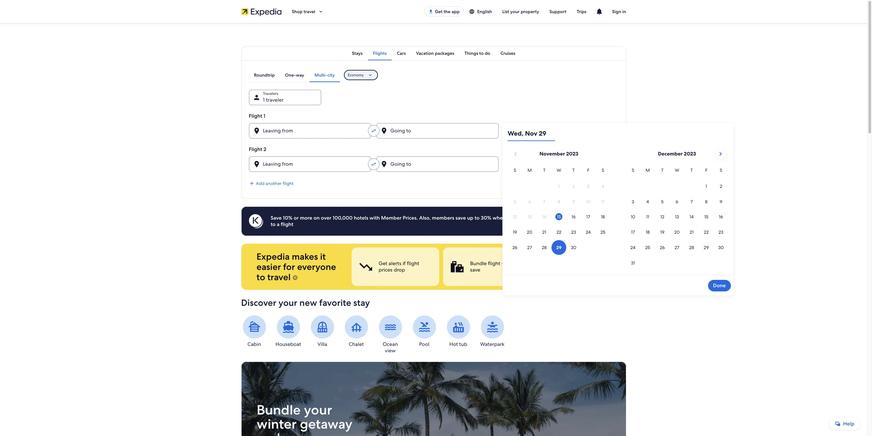 Task type: describe. For each thing, give the bounding box(es) containing it.
19 button inside november 2023 "element"
[[508, 225, 522, 240]]

travel inside dropdown button
[[304, 9, 315, 14]]

small image
[[469, 9, 475, 14]]

shop travel button
[[287, 4, 329, 19]]

swap origin and destination values image
[[371, 128, 377, 134]]

17 for 17 button to the top
[[586, 214, 590, 220]]

vacation packages
[[416, 50, 454, 56]]

23 inside "element"
[[571, 230, 576, 235]]

w for december
[[675, 168, 679, 173]]

1 horizontal spatial a
[[528, 215, 530, 221]]

previous month image
[[512, 150, 519, 158]]

m for november 2023
[[528, 168, 532, 173]]

27 inside december 2023 element
[[675, 245, 680, 251]]

ocean view button
[[377, 316, 404, 354]]

expedia makes it easier for everyone to travel
[[257, 251, 336, 283]]

14 button
[[685, 210, 699, 224]]

27 button inside november 2023 "element"
[[522, 240, 537, 255]]

flight for flight 1
[[249, 113, 262, 119]]

hot
[[449, 341, 458, 348]]

0 vertical spatial 17 button
[[581, 210, 596, 224]]

application inside bundle your winter getaway and save main content
[[508, 146, 729, 271]]

30 for first 30 button
[[571, 245, 576, 251]]

30%
[[481, 215, 491, 221]]

list
[[502, 9, 509, 14]]

2 26 button from the left
[[655, 240, 670, 255]]

4 button
[[641, 194, 655, 209]]

3 s from the left
[[632, 168, 634, 173]]

roundtrip
[[254, 72, 275, 78]]

hot tub button
[[445, 316, 472, 348]]

makes
[[292, 251, 318, 263]]

multi-
[[315, 72, 327, 78]]

1 vertical spatial 18 button
[[641, 225, 655, 240]]

wed, nov 29
[[508, 129, 546, 138]]

cabin
[[248, 341, 261, 348]]

6 button
[[670, 194, 685, 209]]

1 26 button from the left
[[508, 240, 522, 255]]

25 for "25" "button" in december 2023 element
[[645, 245, 650, 251]]

earn
[[562, 260, 572, 267]]

roundtrip link
[[249, 68, 280, 82]]

more
[[300, 215, 312, 221]]

when
[[493, 215, 506, 221]]

25 button inside december 2023 element
[[641, 240, 655, 255]]

18 for the topmost 18 button
[[601, 214, 605, 220]]

tab list containing stays
[[241, 46, 626, 60]]

expedia
[[257, 251, 290, 263]]

economy
[[348, 73, 364, 78]]

24 inside december 2023 element
[[631, 245, 636, 251]]

30 for second 30 button from left
[[718, 245, 724, 251]]

12 button
[[655, 210, 670, 224]]

expedia logo image
[[241, 7, 282, 16]]

earn airline miles and one key rewards
[[562, 260, 611, 273]]

6
[[676, 199, 678, 205]]

members
[[432, 215, 454, 221]]

bundle your winter getaway and save main content
[[0, 23, 867, 436]]

your for bundle
[[304, 402, 332, 419]]

get the app
[[435, 9, 460, 14]]

16 for 1st 16 button from right
[[719, 214, 723, 220]]

3 out of 3 element
[[535, 248, 622, 286]]

airline
[[573, 260, 587, 267]]

one-way link
[[280, 68, 309, 82]]

english
[[477, 9, 492, 14]]

cabin button
[[241, 316, 267, 348]]

pool
[[419, 341, 430, 348]]

2 27 button from the left
[[670, 240, 685, 255]]

pool button
[[411, 316, 438, 348]]

0 horizontal spatial a
[[277, 221, 280, 228]]

1 28 button from the left
[[537, 240, 552, 255]]

2 22 button from the left
[[699, 225, 714, 240]]

0 vertical spatial 18 button
[[596, 210, 610, 224]]

stays link
[[347, 46, 368, 60]]

9 button
[[714, 194, 729, 209]]

+
[[501, 260, 505, 267]]

discover
[[241, 297, 276, 309]]

2 button
[[714, 179, 729, 194]]

key
[[573, 267, 582, 273]]

flights
[[373, 50, 387, 56]]

ocean view
[[383, 341, 398, 354]]

trips link
[[572, 6, 592, 17]]

shop travel
[[292, 9, 315, 14]]

save 10% or more on over 100,000 hotels with member prices. also, members save up to 30% when you add a hotel to a flight
[[271, 215, 544, 228]]

nov right wed,
[[525, 129, 537, 138]]

it
[[320, 251, 326, 263]]

flight for flight 2
[[249, 146, 262, 153]]

10 button
[[626, 210, 641, 224]]

18 for bottom 18 button
[[646, 230, 650, 235]]

1 nov 29 button from the top
[[503, 123, 619, 139]]

2 inside button
[[720, 184, 722, 189]]

nov for 2nd nov 29 button from the bottom of the bundle your winter getaway and save main content
[[517, 130, 526, 137]]

one-
[[285, 72, 296, 78]]

3 t from the left
[[661, 168, 664, 173]]

1 vertical spatial 1
[[264, 113, 265, 119]]

10
[[631, 214, 635, 220]]

flight inside the bundle flight + hotel to save
[[488, 260, 500, 267]]

add another flight
[[256, 181, 294, 186]]

flight inside save 10% or more on over 100,000 hotels with member prices. also, members save up to 30% when you add a hotel to a flight
[[281, 221, 293, 228]]

multi-city
[[315, 72, 335, 78]]

cruises
[[501, 50, 515, 56]]

december 2023 element
[[626, 167, 729, 271]]

2023 for november 2023
[[566, 151, 579, 157]]

november 2023 element
[[508, 167, 610, 256]]

your for list
[[510, 9, 520, 14]]

to inside the bundle flight + hotel to save
[[519, 260, 524, 267]]

2 16 button from the left
[[714, 210, 729, 224]]

28 for 2nd 28 button from right
[[542, 245, 547, 251]]

19 inside november 2023 "element"
[[513, 230, 517, 235]]

discover your new favorite stay
[[241, 297, 370, 309]]

getaway
[[300, 416, 352, 433]]

ocean
[[383, 341, 398, 348]]

cars link
[[392, 46, 411, 60]]

cruises link
[[495, 46, 521, 60]]

1 30 button from the left
[[566, 240, 581, 255]]

travel sale activities deals image
[[241, 362, 626, 436]]

2 28 button from the left
[[685, 240, 699, 255]]

7
[[691, 199, 693, 205]]

november
[[540, 151, 565, 157]]

1 out of 3 element
[[352, 248, 439, 286]]

2 t from the left
[[573, 168, 575, 173]]

december
[[658, 151, 683, 157]]

1 21 button from the left
[[537, 225, 552, 240]]

22 for first the 22 button from the left
[[557, 230, 562, 235]]

3
[[632, 199, 634, 205]]

29 inside button
[[704, 245, 709, 251]]

things to do link
[[460, 46, 495, 60]]

24 inside november 2023 "element"
[[586, 230, 591, 235]]

your for discover
[[279, 297, 297, 309]]

app
[[452, 9, 460, 14]]

up
[[467, 215, 474, 221]]

november 2023
[[540, 151, 579, 157]]

0 horizontal spatial 24 button
[[581, 225, 596, 240]]

to left 10%
[[271, 221, 276, 228]]

26 for 1st 26 button
[[513, 245, 518, 251]]

2 23 button from the left
[[714, 225, 729, 240]]

and inside bundle your winter getaway and save
[[257, 430, 280, 436]]

december 2023
[[658, 151, 696, 157]]

member
[[381, 215, 402, 221]]

get for get the app
[[435, 9, 443, 14]]

winter
[[257, 416, 297, 433]]

to left do
[[479, 50, 484, 56]]

5 button
[[655, 194, 670, 209]]

28 for 1st 28 button from the right
[[689, 245, 694, 251]]

waterpark
[[480, 341, 505, 348]]

13 button
[[670, 210, 685, 224]]

1 22 button from the left
[[552, 225, 566, 240]]

flight right another
[[283, 181, 294, 186]]

15 inside today element
[[557, 214, 561, 220]]

2 nov 29 from the top
[[517, 163, 533, 170]]

1 t from the left
[[543, 168, 546, 173]]

miles
[[589, 260, 601, 267]]

drop
[[394, 267, 405, 273]]

2 19 button from the left
[[655, 225, 670, 240]]



Task type: locate. For each thing, give the bounding box(es) containing it.
1 horizontal spatial hotel
[[531, 215, 544, 221]]

22 button
[[552, 225, 566, 240], [699, 225, 714, 240]]

1 horizontal spatial 2
[[720, 184, 722, 189]]

30 up airline
[[571, 245, 576, 251]]

9
[[720, 199, 722, 205]]

0 horizontal spatial 15
[[557, 214, 561, 220]]

2 2023 from the left
[[684, 151, 696, 157]]

save inside the bundle flight + hotel to save
[[470, 267, 480, 273]]

flight right if
[[407, 260, 419, 267]]

0 horizontal spatial f
[[587, 168, 590, 173]]

0 vertical spatial bundle
[[470, 260, 487, 267]]

over
[[321, 215, 331, 221]]

1 horizontal spatial 18 button
[[641, 225, 655, 240]]

22 inside november 2023 "element"
[[557, 230, 562, 235]]

27 button
[[522, 240, 537, 255], [670, 240, 685, 255]]

0 horizontal spatial 20 button
[[522, 225, 537, 240]]

26 button down 12 button
[[655, 240, 670, 255]]

prices.
[[403, 215, 418, 221]]

easier
[[257, 261, 281, 273]]

0 vertical spatial 25 button
[[596, 225, 610, 240]]

2023 right "december"
[[684, 151, 696, 157]]

1 30 from the left
[[571, 245, 576, 251]]

chalet
[[349, 341, 364, 348]]

1 vertical spatial get
[[379, 260, 387, 267]]

1 f from the left
[[587, 168, 590, 173]]

and
[[602, 260, 611, 267], [257, 430, 280, 436]]

0 horizontal spatial 17
[[586, 214, 590, 220]]

tab list
[[241, 46, 626, 60], [249, 68, 340, 82]]

hotel inside the bundle flight + hotel to save
[[506, 260, 518, 267]]

vacation
[[416, 50, 434, 56]]

bundle inside bundle your winter getaway and save
[[257, 402, 301, 419]]

hotel inside save 10% or more on over 100,000 hotels with member prices. also, members save up to 30% when you add a hotel to a flight
[[531, 215, 544, 221]]

villa
[[318, 341, 327, 348]]

f inside november 2023 "element"
[[587, 168, 590, 173]]

22 button up 29 button
[[699, 225, 714, 240]]

18 down "11"
[[646, 230, 650, 235]]

property
[[521, 9, 539, 14]]

t down december 2023
[[691, 168, 693, 173]]

2 vertical spatial 1
[[706, 184, 707, 189]]

bundle for bundle your winter getaway and save
[[257, 402, 301, 419]]

21 inside november 2023 "element"
[[542, 230, 546, 235]]

0 horizontal spatial 28 button
[[537, 240, 552, 255]]

2 20 button from the left
[[670, 225, 685, 240]]

1 horizontal spatial 30 button
[[714, 240, 729, 255]]

17 for the bottom 17 button
[[631, 230, 635, 235]]

23 down 9 button
[[719, 230, 724, 235]]

one
[[562, 267, 572, 273]]

22 up 29 button
[[704, 230, 709, 235]]

18 button
[[596, 210, 610, 224], [641, 225, 655, 240]]

save inside bundle your winter getaway and save
[[283, 430, 311, 436]]

bundle inside the bundle flight + hotel to save
[[470, 260, 487, 267]]

3 button
[[626, 194, 641, 209]]

0 horizontal spatial bundle
[[257, 402, 301, 419]]

25 inside november 2023 "element"
[[601, 230, 606, 235]]

1 23 from the left
[[571, 230, 576, 235]]

19 inside december 2023 element
[[660, 230, 665, 235]]

m for december 2023
[[646, 168, 650, 173]]

1 w from the left
[[557, 168, 561, 173]]

1 horizontal spatial f
[[705, 168, 708, 173]]

1 horizontal spatial 25
[[645, 245, 650, 251]]

tab list containing roundtrip
[[249, 68, 340, 82]]

save
[[456, 215, 466, 221], [470, 267, 480, 273], [283, 430, 311, 436]]

t
[[543, 168, 546, 173], [573, 168, 575, 173], [661, 168, 664, 173], [691, 168, 693, 173]]

1 for 1
[[706, 184, 707, 189]]

2 21 from the left
[[690, 230, 694, 235]]

1 vertical spatial nov 29
[[517, 163, 533, 170]]

2023 right november
[[566, 151, 579, 157]]

0 horizontal spatial m
[[528, 168, 532, 173]]

wed, nov 29 button
[[508, 126, 555, 141]]

application containing november 2023
[[508, 146, 729, 271]]

1 vertical spatial your
[[279, 297, 297, 309]]

2 horizontal spatial your
[[510, 9, 520, 14]]

1 horizontal spatial m
[[646, 168, 650, 173]]

0 horizontal spatial 25
[[601, 230, 606, 235]]

0 horizontal spatial 25 button
[[596, 225, 610, 240]]

f for december 2023
[[705, 168, 708, 173]]

1 23 button from the left
[[566, 225, 581, 240]]

1 22 from the left
[[557, 230, 562, 235]]

2 out of 3 element
[[443, 248, 531, 286]]

xsmall image
[[293, 275, 298, 280]]

1 horizontal spatial save
[[456, 215, 466, 221]]

2 28 from the left
[[689, 245, 694, 251]]

2 15 button from the left
[[699, 210, 714, 224]]

nov 29 button
[[503, 123, 619, 139], [503, 157, 619, 172]]

w for november
[[557, 168, 561, 173]]

1 27 button from the left
[[522, 240, 537, 255]]

nov 29 up previous month icon
[[517, 130, 533, 137]]

today element
[[556, 214, 563, 221]]

add
[[256, 181, 265, 186]]

19 button down "you"
[[508, 225, 522, 240]]

16 down 9 button
[[719, 214, 723, 220]]

0 horizontal spatial 18 button
[[596, 210, 610, 224]]

flight left the or
[[281, 221, 293, 228]]

2023
[[566, 151, 579, 157], [684, 151, 696, 157]]

and inside earn airline miles and one key rewards
[[602, 260, 611, 267]]

26 down 12
[[660, 245, 665, 251]]

packages
[[435, 50, 454, 56]]

25
[[601, 230, 606, 235], [645, 245, 650, 251]]

1 19 from the left
[[513, 230, 517, 235]]

hotel right +
[[506, 260, 518, 267]]

1 20 from the left
[[527, 230, 532, 235]]

1 for 1 traveler
[[263, 97, 265, 103]]

1 20 button from the left
[[522, 225, 537, 240]]

1 horizontal spatial 21 button
[[685, 225, 699, 240]]

4 t from the left
[[691, 168, 693, 173]]

0 horizontal spatial 30
[[571, 245, 576, 251]]

18 left 10
[[601, 214, 605, 220]]

12
[[661, 214, 664, 220]]

20 button
[[522, 225, 537, 240], [670, 225, 685, 240]]

1 16 button from the left
[[566, 210, 581, 224]]

0 horizontal spatial 19
[[513, 230, 517, 235]]

1 vertical spatial hotel
[[506, 260, 518, 267]]

17 button down '10' button
[[626, 225, 641, 240]]

27 inside november 2023 "element"
[[527, 245, 532, 251]]

hotel right add
[[531, 215, 544, 221]]

2 19 from the left
[[660, 230, 665, 235]]

22 for second the 22 button
[[704, 230, 709, 235]]

1 vertical spatial 17 button
[[626, 225, 641, 240]]

17 down 10
[[631, 230, 635, 235]]

17 inside november 2023 "element"
[[586, 214, 590, 220]]

1 21 from the left
[[542, 230, 546, 235]]

1 15 button from the left
[[552, 210, 566, 224]]

2 s from the left
[[602, 168, 604, 173]]

villa button
[[309, 316, 336, 348]]

1 vertical spatial travel
[[267, 271, 291, 283]]

or
[[294, 215, 299, 221]]

to
[[479, 50, 484, 56], [475, 215, 480, 221], [271, 221, 276, 228], [519, 260, 524, 267], [257, 271, 265, 283]]

a right add
[[528, 215, 530, 221]]

2 23 from the left
[[719, 230, 724, 235]]

19 down "you"
[[513, 230, 517, 235]]

1 19 button from the left
[[508, 225, 522, 240]]

travel left trailing image
[[304, 9, 315, 14]]

application
[[508, 146, 729, 271]]

save inside save 10% or more on over 100,000 hotels with member prices. also, members save up to 30% when you add a hotel to a flight
[[456, 215, 466, 221]]

8
[[705, 199, 708, 205]]

sign
[[612, 9, 621, 14]]

houseboat button
[[275, 316, 302, 348]]

22 down today element
[[557, 230, 562, 235]]

swap origin and destination values image
[[371, 161, 377, 167]]

17 button right today element
[[581, 210, 596, 224]]

25 button
[[596, 225, 610, 240], [641, 240, 655, 255]]

w inside december 2023 element
[[675, 168, 679, 173]]

2 m from the left
[[646, 168, 650, 173]]

1 15 from the left
[[557, 214, 561, 220]]

f inside december 2023 element
[[705, 168, 708, 173]]

23 button up 29 button
[[714, 225, 729, 240]]

flight
[[249, 113, 262, 119], [249, 146, 262, 153]]

24 up the miles
[[586, 230, 591, 235]]

1 horizontal spatial 22
[[704, 230, 709, 235]]

0 horizontal spatial 26 button
[[508, 240, 522, 255]]

list your property
[[502, 9, 539, 14]]

2 flight from the top
[[249, 146, 262, 153]]

1 horizontal spatial 20 button
[[670, 225, 685, 240]]

2 30 from the left
[[718, 245, 724, 251]]

16 right today element
[[572, 214, 576, 220]]

1 horizontal spatial w
[[675, 168, 679, 173]]

0 vertical spatial flight
[[249, 113, 262, 119]]

new
[[300, 297, 317, 309]]

100,000
[[333, 215, 353, 221]]

0 horizontal spatial 21
[[542, 230, 546, 235]]

26 button up the bundle flight + hotel to save
[[508, 240, 522, 255]]

travel left 'xsmall' image
[[267, 271, 291, 283]]

bundle your winter getaway and save
[[257, 402, 352, 436]]

24 button up the miles
[[581, 225, 596, 240]]

get the app link
[[424, 6, 464, 17]]

20 inside december 2023 element
[[674, 230, 680, 235]]

t down november 2023
[[573, 168, 575, 173]]

1 26 from the left
[[513, 245, 518, 251]]

to down the expedia
[[257, 271, 265, 283]]

w inside november 2023 "element"
[[557, 168, 561, 173]]

get for get alerts if flight prices drop
[[379, 260, 387, 267]]

24
[[586, 230, 591, 235], [631, 245, 636, 251]]

2 vertical spatial your
[[304, 402, 332, 419]]

trips
[[577, 9, 587, 14]]

17 right today element
[[586, 214, 590, 220]]

1 horizontal spatial 28
[[689, 245, 694, 251]]

18 button down 11 button
[[641, 225, 655, 240]]

to right up
[[475, 215, 480, 221]]

20 button down add
[[522, 225, 537, 240]]

26 for 1st 26 button from the right
[[660, 245, 665, 251]]

to right +
[[519, 260, 524, 267]]

m inside "element"
[[528, 168, 532, 173]]

1 horizontal spatial 15
[[704, 214, 709, 220]]

0 horizontal spatial 2
[[264, 146, 266, 153]]

26 button
[[508, 240, 522, 255], [655, 240, 670, 255]]

1 inside button
[[706, 184, 707, 189]]

w down december 2023
[[675, 168, 679, 173]]

1 horizontal spatial 16 button
[[714, 210, 729, 224]]

18 button left 10
[[596, 210, 610, 224]]

16 for first 16 button from the left
[[572, 214, 576, 220]]

10%
[[283, 215, 292, 221]]

25 inside december 2023 element
[[645, 245, 650, 251]]

1 horizontal spatial 16
[[719, 214, 723, 220]]

0 vertical spatial your
[[510, 9, 520, 14]]

14
[[690, 214, 694, 220]]

2 f from the left
[[705, 168, 708, 173]]

view
[[385, 348, 396, 354]]

1 horizontal spatial 15 button
[[699, 210, 714, 224]]

0 vertical spatial 2
[[264, 146, 266, 153]]

1 horizontal spatial 17 button
[[626, 225, 641, 240]]

1 vertical spatial and
[[257, 430, 280, 436]]

0 vertical spatial 18
[[601, 214, 605, 220]]

communication center icon image
[[596, 8, 603, 15]]

2023 for december 2023
[[684, 151, 696, 157]]

2 vertical spatial save
[[283, 430, 311, 436]]

1 horizontal spatial 17
[[631, 230, 635, 235]]

you
[[507, 215, 516, 221]]

sign in
[[612, 9, 626, 14]]

2 21 button from the left
[[685, 225, 699, 240]]

1 horizontal spatial 18
[[646, 230, 650, 235]]

1 horizontal spatial get
[[435, 9, 443, 14]]

1 horizontal spatial 20
[[674, 230, 680, 235]]

22 button down today element
[[552, 225, 566, 240]]

for
[[283, 261, 295, 273]]

1 vertical spatial 18
[[646, 230, 650, 235]]

0 vertical spatial 17
[[586, 214, 590, 220]]

travel inside the 'expedia makes it easier for everyone to travel'
[[267, 271, 291, 283]]

list your property link
[[497, 6, 544, 17]]

26 up the bundle flight + hotel to save
[[513, 245, 518, 251]]

18 inside november 2023 "element"
[[601, 214, 605, 220]]

medium image
[[249, 181, 255, 186]]

22 inside december 2023 element
[[704, 230, 709, 235]]

17 inside december 2023 element
[[631, 230, 635, 235]]

a left 10%
[[277, 221, 280, 228]]

1 horizontal spatial 25 button
[[641, 240, 655, 255]]

30 button
[[566, 240, 581, 255], [714, 240, 729, 255]]

next month image
[[717, 150, 724, 158]]

0 horizontal spatial 2023
[[566, 151, 579, 157]]

0 horizontal spatial 30 button
[[566, 240, 581, 255]]

11 button
[[641, 210, 655, 224]]

24 up 31
[[631, 245, 636, 251]]

t down november
[[543, 168, 546, 173]]

flight
[[283, 181, 294, 186], [281, 221, 293, 228], [407, 260, 419, 267], [488, 260, 500, 267]]

1 horizontal spatial 26 button
[[655, 240, 670, 255]]

1 horizontal spatial 30
[[718, 245, 724, 251]]

1 left 2 button
[[706, 184, 707, 189]]

0 horizontal spatial 18
[[601, 214, 605, 220]]

1 vertical spatial 25 button
[[641, 240, 655, 255]]

1 flight from the top
[[249, 113, 262, 119]]

1 28 from the left
[[542, 245, 547, 251]]

traveler
[[266, 97, 284, 103]]

2 26 from the left
[[660, 245, 665, 251]]

0 horizontal spatial 22
[[557, 230, 562, 235]]

0 vertical spatial tab list
[[241, 46, 626, 60]]

alerts
[[389, 260, 401, 267]]

0 vertical spatial and
[[602, 260, 611, 267]]

30 inside november 2023 "element"
[[571, 245, 576, 251]]

27 button left 29 button
[[670, 240, 685, 255]]

1 left traveler
[[263, 97, 265, 103]]

23 up airline
[[571, 230, 576, 235]]

1 vertical spatial 24 button
[[626, 240, 641, 255]]

bundle for bundle flight + hotel to save
[[470, 260, 487, 267]]

31
[[631, 260, 635, 266]]

16 inside december 2023 element
[[719, 214, 723, 220]]

nov down previous month icon
[[517, 163, 526, 170]]

27 button down add
[[522, 240, 537, 255]]

16 button down 9 button
[[714, 210, 729, 224]]

1 16 from the left
[[572, 214, 576, 220]]

16 inside november 2023 "element"
[[572, 214, 576, 220]]

1 vertical spatial nov 29 button
[[503, 157, 619, 172]]

0 horizontal spatial 27
[[527, 245, 532, 251]]

30 inside december 2023 element
[[718, 245, 724, 251]]

2
[[264, 146, 266, 153], [720, 184, 722, 189]]

26 inside november 2023 "element"
[[513, 245, 518, 251]]

0 horizontal spatial your
[[279, 297, 297, 309]]

2 nov 29 button from the top
[[503, 157, 619, 172]]

0 horizontal spatial 24
[[586, 230, 591, 235]]

flight inside get alerts if flight prices drop
[[407, 260, 419, 267]]

2 horizontal spatial save
[[470, 267, 480, 273]]

city
[[327, 72, 335, 78]]

to inside the 'expedia makes it easier for everyone to travel'
[[257, 271, 265, 283]]

nov for second nov 29 button
[[517, 163, 526, 170]]

download the app button image
[[428, 9, 434, 14]]

20
[[527, 230, 532, 235], [674, 230, 680, 235]]

0 horizontal spatial 17 button
[[581, 210, 596, 224]]

1 traveler
[[263, 97, 284, 103]]

2 30 button from the left
[[714, 240, 729, 255]]

1 inside dropdown button
[[263, 97, 265, 103]]

0 horizontal spatial 23 button
[[566, 225, 581, 240]]

0 vertical spatial hotel
[[531, 215, 544, 221]]

your inside bundle your winter getaway and save
[[304, 402, 332, 419]]

nov up previous month icon
[[517, 130, 526, 137]]

21 inside december 2023 element
[[690, 230, 694, 235]]

28 inside december 2023 element
[[689, 245, 694, 251]]

31 button
[[626, 256, 641, 270]]

26
[[513, 245, 518, 251], [660, 245, 665, 251]]

on
[[314, 215, 320, 221]]

7 button
[[685, 194, 699, 209]]

4 s from the left
[[720, 168, 722, 173]]

f for november 2023
[[587, 168, 590, 173]]

20 button inside "element"
[[522, 225, 537, 240]]

prices
[[379, 267, 392, 273]]

20 inside november 2023 "element"
[[527, 230, 532, 235]]

1 horizontal spatial 27 button
[[670, 240, 685, 255]]

8 button
[[699, 194, 714, 209]]

0 vertical spatial get
[[435, 9, 443, 14]]

1 horizontal spatial 23 button
[[714, 225, 729, 240]]

0 horizontal spatial hotel
[[506, 260, 518, 267]]

25 for "25" "button" inside the november 2023 "element"
[[601, 230, 606, 235]]

do
[[485, 50, 490, 56]]

16 button right today element
[[566, 210, 581, 224]]

save for bundle flight + hotel to save
[[470, 267, 480, 273]]

cars
[[397, 50, 406, 56]]

s
[[514, 168, 516, 173], [602, 168, 604, 173], [632, 168, 634, 173], [720, 168, 722, 173]]

add another flight button
[[249, 181, 294, 186]]

24 button
[[581, 225, 596, 240], [626, 240, 641, 255]]

things
[[465, 50, 478, 56]]

1 horizontal spatial 19
[[660, 230, 665, 235]]

2 16 from the left
[[719, 214, 723, 220]]

2 15 from the left
[[704, 214, 709, 220]]

1 vertical spatial 17
[[631, 230, 635, 235]]

17 button
[[581, 210, 596, 224], [626, 225, 641, 240]]

sign in button
[[607, 4, 631, 19]]

1 2023 from the left
[[566, 151, 579, 157]]

2 27 from the left
[[675, 245, 680, 251]]

1 vertical spatial 25
[[645, 245, 650, 251]]

0 horizontal spatial 15 button
[[552, 210, 566, 224]]

25 button inside november 2023 "element"
[[596, 225, 610, 240]]

2 20 from the left
[[674, 230, 680, 235]]

get inside get alerts if flight prices drop
[[379, 260, 387, 267]]

18 inside december 2023 element
[[646, 230, 650, 235]]

1 vertical spatial bundle
[[257, 402, 301, 419]]

the
[[444, 9, 451, 14]]

1 horizontal spatial 27
[[675, 245, 680, 251]]

0 vertical spatial 1
[[263, 97, 265, 103]]

26 inside december 2023 element
[[660, 245, 665, 251]]

1 nov 29 from the top
[[517, 130, 533, 137]]

2 w from the left
[[675, 168, 679, 173]]

1 horizontal spatial 19 button
[[655, 225, 670, 240]]

1 horizontal spatial your
[[304, 402, 332, 419]]

23 button up airline
[[566, 225, 581, 240]]

28 inside november 2023 "element"
[[542, 245, 547, 251]]

0 horizontal spatial 20
[[527, 230, 532, 235]]

1 m from the left
[[528, 168, 532, 173]]

stays
[[352, 50, 363, 56]]

0 vertical spatial save
[[456, 215, 466, 221]]

save for bundle your winter getaway and save
[[283, 430, 311, 436]]

flights link
[[368, 46, 392, 60]]

30 right 29 button
[[718, 245, 724, 251]]

1 horizontal spatial 28 button
[[685, 240, 699, 255]]

24 button up 31 button
[[626, 240, 641, 255]]

get right the download the app button icon
[[435, 9, 443, 14]]

1 down 1 traveler
[[264, 113, 265, 119]]

0 horizontal spatial get
[[379, 260, 387, 267]]

0 horizontal spatial 23
[[571, 230, 576, 235]]

wed,
[[508, 129, 524, 138]]

2 22 from the left
[[704, 230, 709, 235]]

1 vertical spatial 24
[[631, 245, 636, 251]]

get left alerts
[[379, 260, 387, 267]]

nov 29 down previous month icon
[[517, 163, 533, 170]]

1 horizontal spatial 22 button
[[699, 225, 714, 240]]

1 vertical spatial save
[[470, 267, 480, 273]]

20 button down '13' button
[[670, 225, 685, 240]]

1 button
[[699, 179, 714, 194]]

1 s from the left
[[514, 168, 516, 173]]

15 inside december 2023 element
[[704, 214, 709, 220]]

t down "december"
[[661, 168, 664, 173]]

trailing image
[[318, 9, 324, 14]]

1 27 from the left
[[527, 245, 532, 251]]

w down november 2023
[[557, 168, 561, 173]]

tub
[[459, 341, 467, 348]]

29 button
[[699, 240, 714, 255]]

flight left +
[[488, 260, 500, 267]]

19 down 12 button
[[660, 230, 665, 235]]

19 button down 12 button
[[655, 225, 670, 240]]



Task type: vqa. For each thing, say whether or not it's contained in the screenshot.


